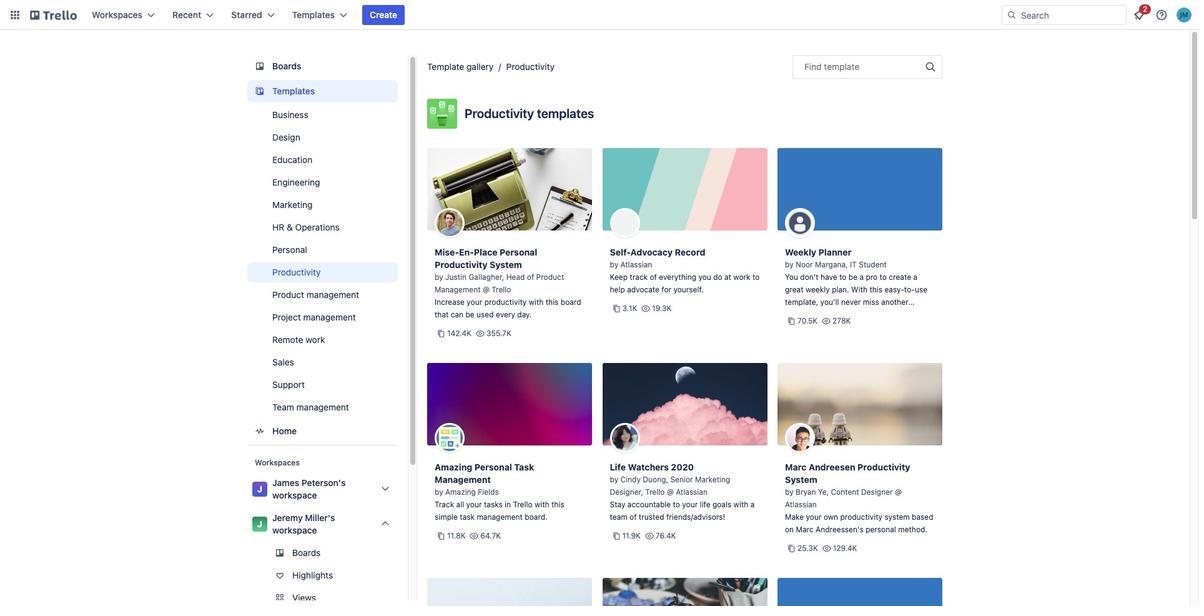 Task type: vqa. For each thing, say whether or not it's contained in the screenshot.


Task type: describe. For each thing, give the bounding box(es) containing it.
boards link for views
[[247, 543, 398, 563]]

student
[[859, 260, 887, 269]]

you
[[699, 272, 711, 282]]

goals
[[713, 500, 732, 509]]

mise-
[[435, 247, 459, 257]]

marketing link
[[247, 195, 398, 215]]

starred
[[231, 9, 262, 20]]

marketing inside 'life watchers 2020 by cindy duong, senior marketing designer, trello @ atlassian stay accountable to your life goals with a team of trusted friends/advisors!'
[[695, 475, 731, 484]]

&
[[287, 222, 293, 232]]

trusted
[[639, 512, 664, 522]]

find template
[[805, 61, 860, 72]]

views link
[[247, 588, 410, 606]]

@ inside 'mise-en-place personal productivity system by justin gallagher, head of product management @ trello increase your productivity with this board that can be used every day.'
[[483, 285, 490, 294]]

cindy duong, senior marketing designer, trello @ atlassian image
[[610, 423, 640, 453]]

team
[[610, 512, 628, 522]]

atlassian inside self-advocacy record by atlassian keep track of everything you do at work to help advocate for yourself.
[[621, 260, 652, 269]]

be inside 'mise-en-place personal productivity system by justin gallagher, head of product management @ trello increase your productivity with this board that can be used every day.'
[[466, 310, 475, 319]]

planner
[[819, 247, 852, 257]]

designer,
[[610, 487, 643, 497]]

board image
[[252, 59, 267, 74]]

0 vertical spatial marc
[[785, 462, 807, 472]]

pro
[[866, 272, 878, 282]]

all
[[456, 500, 464, 509]]

management for project management
[[303, 312, 356, 322]]

1 vertical spatial templates
[[272, 86, 315, 96]]

duong,
[[643, 475, 669, 484]]

product management link
[[247, 285, 398, 305]]

highlights
[[292, 570, 333, 580]]

have
[[821, 272, 838, 282]]

board
[[561, 297, 581, 307]]

track
[[630, 272, 648, 282]]

home image
[[252, 424, 267, 439]]

life
[[610, 462, 626, 472]]

atlassian inside the marc andreesen productivity system by bryan ye, content designer @ atlassian make your own productivity system based on marc andreessen's personal method.
[[785, 500, 817, 509]]

do
[[714, 272, 723, 282]]

place
[[474, 247, 498, 257]]

peterson's
[[302, 477, 346, 488]]

to-
[[905, 285, 915, 294]]

by inside the amazing personal task management by amazing fields track all your tasks in trello with this simple task management board.
[[435, 487, 443, 497]]

3.1k
[[623, 304, 637, 313]]

1 vertical spatial amazing
[[445, 487, 476, 497]]

help
[[610, 285, 625, 294]]

template,
[[785, 297, 819, 307]]

template gallery link
[[427, 61, 494, 72]]

personal link
[[247, 240, 398, 260]]

fields
[[478, 487, 499, 497]]

2020
[[671, 462, 694, 472]]

hr & operations link
[[247, 217, 398, 237]]

method.
[[899, 525, 928, 534]]

design
[[272, 132, 300, 142]]

project
[[272, 312, 301, 322]]

again!
[[817, 310, 839, 319]]

to right "pro"
[[880, 272, 887, 282]]

system
[[885, 512, 910, 522]]

trello inside the amazing personal task management by amazing fields track all your tasks in trello with this simple task management board.
[[513, 500, 533, 509]]

a inside 'life watchers 2020 by cindy duong, senior marketing designer, trello @ atlassian stay accountable to your life goals with a team of trusted friends/advisors!'
[[751, 500, 755, 509]]

by inside weekly planner by noor margana, it student you don't have to be a pro to create a great weekly plan. with this easy-to-use template, you'll never miss another deadline again!
[[785, 260, 794, 269]]

personal
[[866, 525, 896, 534]]

1 vertical spatial marc
[[796, 525, 814, 534]]

remote work link
[[247, 330, 398, 350]]

Search field
[[1017, 6, 1126, 24]]

operations
[[295, 222, 340, 232]]

management inside 'mise-en-place personal productivity system by justin gallagher, head of product management @ trello increase your productivity with this board that can be used every day.'
[[435, 285, 481, 294]]

easy-
[[885, 285, 905, 294]]

atlassian inside 'life watchers 2020 by cindy duong, senior marketing designer, trello @ atlassian stay accountable to your life goals with a team of trusted friends/advisors!'
[[676, 487, 708, 497]]

you'll
[[821, 297, 839, 307]]

Find template field
[[793, 55, 943, 79]]

template gallery
[[427, 61, 494, 72]]

workspace for james
[[272, 490, 317, 500]]

trello inside 'mise-en-place personal productivity system by justin gallagher, head of product management @ trello increase your productivity with this board that can be used every day.'
[[492, 285, 511, 294]]

@ inside 'life watchers 2020 by cindy duong, senior marketing designer, trello @ atlassian stay accountable to your life goals with a team of trusted friends/advisors!'
[[667, 487, 674, 497]]

boards for home
[[272, 61, 302, 71]]

project management
[[272, 312, 356, 322]]

accountable
[[628, 500, 671, 509]]

@ inside the marc andreesen productivity system by bryan ye, content designer @ atlassian make your own productivity system based on marc andreessen's personal method.
[[895, 487, 902, 497]]

in
[[505, 500, 511, 509]]

76.4k
[[656, 531, 676, 540]]

amazing fields image
[[435, 423, 465, 453]]

be inside weekly planner by noor margana, it student you don't have to be a pro to create a great weekly plan. with this easy-to-use template, you'll never miss another deadline again!
[[849, 272, 858, 282]]

en-
[[459, 247, 474, 257]]

remote work
[[272, 334, 325, 345]]

system inside the marc andreesen productivity system by bryan ye, content designer @ atlassian make your own productivity system based on marc andreessen's personal method.
[[785, 474, 818, 485]]

yourself.
[[674, 285, 704, 294]]

template board image
[[252, 84, 267, 99]]

never
[[842, 297, 861, 307]]

every
[[496, 310, 515, 319]]

355.7k
[[487, 329, 512, 338]]

2 horizontal spatial a
[[914, 272, 918, 282]]

your inside 'mise-en-place personal productivity system by justin gallagher, head of product management @ trello increase your productivity with this board that can be used every day.'
[[467, 297, 482, 307]]

1 horizontal spatial workspaces
[[255, 458, 300, 467]]

that
[[435, 310, 449, 319]]

simple
[[435, 512, 458, 522]]

miller's
[[305, 512, 335, 523]]

productivity inside 'mise-en-place personal productivity system by justin gallagher, head of product management @ trello increase your productivity with this board that can be used every day.'
[[435, 259, 488, 270]]

advocate
[[627, 285, 660, 294]]

ye,
[[818, 487, 829, 497]]

278k
[[833, 316, 851, 325]]

with for life watchers 2020
[[734, 500, 749, 509]]

marc andreesen productivity system by bryan ye, content designer @ atlassian make your own productivity system based on marc andreessen's personal method.
[[785, 462, 934, 534]]

content
[[831, 487, 859, 497]]

record
[[675, 247, 706, 257]]

boards for views
[[292, 547, 321, 558]]

this inside the amazing personal task management by amazing fields track all your tasks in trello with this simple task management board.
[[552, 500, 565, 509]]

designer
[[862, 487, 893, 497]]

workspace for jeremy
[[272, 525, 317, 535]]

business
[[272, 109, 308, 120]]

by inside the marc andreesen productivity system by bryan ye, content designer @ atlassian make your own productivity system based on marc andreessen's personal method.
[[785, 487, 794, 497]]

team management link
[[247, 397, 398, 417]]

deadline
[[785, 310, 815, 319]]

70.5k
[[798, 316, 818, 325]]

task
[[460, 512, 475, 522]]

make
[[785, 512, 804, 522]]

templates inside popup button
[[292, 9, 335, 20]]

bryan ye, content designer @ atlassian image
[[785, 423, 815, 453]]

hr & operations
[[272, 222, 340, 232]]

product inside 'mise-en-place personal productivity system by justin gallagher, head of product management @ trello increase your productivity with this board that can be used every day.'
[[536, 272, 564, 282]]

1 horizontal spatial a
[[860, 272, 864, 282]]

workspaces inside dropdown button
[[92, 9, 142, 20]]

create button
[[362, 5, 405, 25]]

with inside the amazing personal task management by amazing fields track all your tasks in trello with this simple task management board.
[[535, 500, 550, 509]]

remote
[[272, 334, 303, 345]]

j for jeremy
[[257, 519, 262, 529]]

management for product management
[[307, 289, 359, 300]]

open information menu image
[[1156, 9, 1168, 21]]

of inside 'mise-en-place personal productivity system by justin gallagher, head of product management @ trello increase your productivity with this board that can be used every day.'
[[527, 272, 534, 282]]

sales
[[272, 357, 294, 367]]

1 vertical spatial productivity link
[[247, 262, 398, 282]]

of inside 'life watchers 2020 by cindy duong, senior marketing designer, trello @ atlassian stay accountable to your life goals with a team of trusted friends/advisors!'
[[630, 512, 637, 522]]

productivity icon image
[[427, 99, 457, 129]]

find
[[805, 61, 822, 72]]



Task type: locate. For each thing, give the bounding box(es) containing it.
jeremy
[[272, 512, 303, 523]]

0 vertical spatial workspaces
[[92, 9, 142, 20]]

with right the goals at the bottom
[[734, 500, 749, 509]]

productivity
[[506, 61, 555, 72], [465, 106, 534, 121], [435, 259, 488, 270], [272, 267, 321, 277], [858, 462, 911, 472]]

productivity link up productivity templates
[[506, 61, 555, 72]]

atlassian down senior
[[676, 487, 708, 497]]

1 vertical spatial workspace
[[272, 525, 317, 535]]

1 horizontal spatial of
[[630, 512, 637, 522]]

1 vertical spatial j
[[257, 519, 262, 529]]

personal inside the amazing personal task management by amazing fields track all your tasks in trello with this simple task management board.
[[475, 462, 512, 472]]

own
[[824, 512, 838, 522]]

management for team management
[[297, 402, 349, 412]]

productivity templates
[[465, 106, 594, 121]]

workspaces button
[[84, 5, 162, 25]]

0 vertical spatial productivity link
[[506, 61, 555, 72]]

1 vertical spatial system
[[785, 474, 818, 485]]

with inside 'mise-en-place personal productivity system by justin gallagher, head of product management @ trello increase your productivity with this board that can be used every day.'
[[529, 297, 544, 307]]

on
[[785, 525, 794, 534]]

0 vertical spatial j
[[257, 484, 262, 494]]

business link
[[247, 105, 398, 125]]

trello right in
[[513, 500, 533, 509]]

gallery
[[467, 61, 494, 72]]

board.
[[525, 512, 548, 522]]

0 horizontal spatial marketing
[[272, 199, 313, 210]]

system up bryan
[[785, 474, 818, 485]]

your up used
[[467, 297, 482, 307]]

productivity inside 'mise-en-place personal productivity system by justin gallagher, head of product management @ trello increase your productivity with this board that can be used every day.'
[[485, 297, 527, 307]]

be right the "can"
[[466, 310, 475, 319]]

be
[[849, 272, 858, 282], [466, 310, 475, 319]]

j left 'jeremy' on the bottom left of the page
[[257, 519, 262, 529]]

views
[[292, 592, 316, 603]]

increase
[[435, 297, 465, 307]]

j left the james
[[257, 484, 262, 494]]

2 horizontal spatial atlassian
[[785, 500, 817, 509]]

marc right on
[[796, 525, 814, 534]]

it
[[850, 260, 857, 269]]

0 vertical spatial amazing
[[435, 462, 472, 472]]

management
[[307, 289, 359, 300], [303, 312, 356, 322], [297, 402, 349, 412], [477, 512, 523, 522]]

your inside 'life watchers 2020 by cindy duong, senior marketing designer, trello @ atlassian stay accountable to your life goals with a team of trusted friends/advisors!'
[[682, 500, 698, 509]]

1 horizontal spatial work
[[734, 272, 751, 282]]

by
[[610, 260, 619, 269], [785, 260, 794, 269], [435, 272, 443, 282], [610, 475, 619, 484], [435, 487, 443, 497], [785, 487, 794, 497]]

1 horizontal spatial @
[[667, 487, 674, 497]]

productivity
[[485, 297, 527, 307], [841, 512, 883, 522]]

noor margana, it student image
[[785, 208, 815, 238]]

productivity up product management
[[272, 267, 321, 277]]

mise-en-place personal productivity system by justin gallagher, head of product management @ trello increase your productivity with this board that can be used every day.
[[435, 247, 581, 319]]

productivity up designer
[[858, 462, 911, 472]]

template
[[427, 61, 464, 72]]

1 vertical spatial marketing
[[695, 475, 731, 484]]

templates link
[[247, 80, 398, 102]]

2 vertical spatial this
[[552, 500, 565, 509]]

2 notifications image
[[1132, 7, 1147, 22]]

andreesen
[[809, 462, 856, 472]]

jeremy miller (jeremymiller198) image
[[1177, 7, 1192, 22]]

with up board.
[[535, 500, 550, 509]]

1 j from the top
[[257, 484, 262, 494]]

work down project management
[[306, 334, 325, 345]]

forward image
[[395, 590, 410, 605]]

based
[[912, 512, 934, 522]]

management down justin
[[435, 285, 481, 294]]

management
[[435, 285, 481, 294], [435, 474, 491, 485]]

2 workspace from the top
[[272, 525, 317, 535]]

watchers
[[628, 462, 669, 472]]

1 workspace from the top
[[272, 490, 317, 500]]

home
[[272, 425, 297, 436]]

your right all
[[466, 500, 482, 509]]

1 horizontal spatial marketing
[[695, 475, 731, 484]]

this
[[870, 285, 883, 294], [546, 297, 559, 307], [552, 500, 565, 509]]

personal inside 'mise-en-place personal productivity system by justin gallagher, head of product management @ trello increase your productivity with this board that can be used every day.'
[[500, 247, 537, 257]]

trello down head
[[492, 285, 511, 294]]

productivity inside the marc andreesen productivity system by bryan ye, content designer @ atlassian make your own productivity system based on marc andreessen's personal method.
[[841, 512, 883, 522]]

friends/advisors!
[[667, 512, 725, 522]]

bryan
[[796, 487, 816, 497]]

0 vertical spatial trello
[[492, 285, 511, 294]]

2 horizontal spatial trello
[[646, 487, 665, 497]]

this inside 'mise-en-place personal productivity system by justin gallagher, head of product management @ trello increase your productivity with this board that can be used every day.'
[[546, 297, 559, 307]]

workspace down the james
[[272, 490, 317, 500]]

1 boards link from the top
[[247, 55, 398, 77]]

your inside the amazing personal task management by amazing fields track all your tasks in trello with this simple task management board.
[[466, 500, 482, 509]]

life watchers 2020 by cindy duong, senior marketing designer, trello @ atlassian stay accountable to your life goals with a team of trusted friends/advisors!
[[610, 462, 755, 522]]

sales link
[[247, 352, 398, 372]]

with inside 'life watchers 2020 by cindy duong, senior marketing designer, trello @ atlassian stay accountable to your life goals with a team of trusted friends/advisors!'
[[734, 500, 749, 509]]

1 vertical spatial trello
[[646, 487, 665, 497]]

0 vertical spatial product
[[536, 272, 564, 282]]

product up project
[[272, 289, 304, 300]]

0 vertical spatial atlassian
[[621, 260, 652, 269]]

atlassian up the track
[[621, 260, 652, 269]]

2 horizontal spatial of
[[650, 272, 657, 282]]

work inside self-advocacy record by atlassian keep track of everything you do at work to help advocate for yourself.
[[734, 272, 751, 282]]

of right the track
[[650, 272, 657, 282]]

2 horizontal spatial @
[[895, 487, 902, 497]]

0 vertical spatial work
[[734, 272, 751, 282]]

project management link
[[247, 307, 398, 327]]

0 vertical spatial this
[[870, 285, 883, 294]]

0 horizontal spatial be
[[466, 310, 475, 319]]

0 horizontal spatial productivity link
[[247, 262, 398, 282]]

productivity down gallery
[[465, 106, 534, 121]]

1 vertical spatial atlassian
[[676, 487, 708, 497]]

margana,
[[815, 260, 848, 269]]

your up friends/advisors!
[[682, 500, 698, 509]]

boards link up highlights link
[[247, 543, 398, 563]]

plan.
[[832, 285, 849, 294]]

1 horizontal spatial system
[[785, 474, 818, 485]]

64.7k
[[481, 531, 501, 540]]

amazing personal task management by amazing fields track all your tasks in trello with this simple task management board.
[[435, 462, 565, 522]]

by inside 'mise-en-place personal productivity system by justin gallagher, head of product management @ trello increase your productivity with this board that can be used every day.'
[[435, 272, 443, 282]]

a up use
[[914, 272, 918, 282]]

atlassian down bryan
[[785, 500, 817, 509]]

management up project management link
[[307, 289, 359, 300]]

workspace inside "jeremy miller's workspace"
[[272, 525, 317, 535]]

productivity link down personal link
[[247, 262, 398, 282]]

be down it
[[849, 272, 858, 282]]

0 vertical spatial system
[[490, 259, 522, 270]]

@ down senior
[[667, 487, 674, 497]]

of right head
[[527, 272, 534, 282]]

to inside self-advocacy record by atlassian keep track of everything you do at work to help advocate for yourself.
[[753, 272, 760, 282]]

atlassian image
[[610, 208, 640, 238]]

search image
[[1007, 10, 1017, 20]]

management down support link
[[297, 402, 349, 412]]

tasks
[[484, 500, 503, 509]]

0 vertical spatial boards
[[272, 61, 302, 71]]

2 j from the top
[[257, 519, 262, 529]]

workspace down 'jeremy' on the bottom left of the page
[[272, 525, 317, 535]]

by left bryan
[[785, 487, 794, 497]]

1 vertical spatial productivity
[[841, 512, 883, 522]]

0 horizontal spatial productivity
[[485, 297, 527, 307]]

head
[[506, 272, 525, 282]]

personal inside personal link
[[272, 244, 307, 255]]

to
[[753, 272, 760, 282], [840, 272, 847, 282], [880, 272, 887, 282], [673, 500, 680, 509]]

design link
[[247, 127, 398, 147]]

used
[[477, 310, 494, 319]]

by inside 'life watchers 2020 by cindy duong, senior marketing designer, trello @ atlassian stay accountable to your life goals with a team of trusted friends/advisors!'
[[610, 475, 619, 484]]

with up day.
[[529, 297, 544, 307]]

1 vertical spatial boards link
[[247, 543, 398, 563]]

0 vertical spatial productivity
[[485, 297, 527, 307]]

1 horizontal spatial trello
[[513, 500, 533, 509]]

142.4k
[[447, 329, 472, 338]]

this inside weekly planner by noor margana, it student you don't have to be a pro to create a great weekly plan. with this easy-to-use template, you'll never miss another deadline again!
[[870, 285, 883, 294]]

management down tasks
[[477, 512, 523, 522]]

management inside the amazing personal task management by amazing fields track all your tasks in trello with this simple task management board.
[[477, 512, 523, 522]]

engineering
[[272, 177, 320, 187]]

productivity up personal
[[841, 512, 883, 522]]

1 horizontal spatial product
[[536, 272, 564, 282]]

marc
[[785, 462, 807, 472], [796, 525, 814, 534]]

management inside "product management" link
[[307, 289, 359, 300]]

1 horizontal spatial be
[[849, 272, 858, 282]]

templates
[[537, 106, 594, 121]]

marketing up &
[[272, 199, 313, 210]]

workspace inside james peterson's workspace
[[272, 490, 317, 500]]

0 vertical spatial templates
[[292, 9, 335, 20]]

work right 'at'
[[734, 272, 751, 282]]

1 management from the top
[[435, 285, 481, 294]]

this down "pro"
[[870, 285, 883, 294]]

by up track
[[435, 487, 443, 497]]

your inside the marc andreesen productivity system by bryan ye, content designer @ atlassian make your own productivity system based on marc andreessen's personal method.
[[806, 512, 822, 522]]

this right in
[[552, 500, 565, 509]]

1 vertical spatial boards
[[292, 547, 321, 558]]

0 vertical spatial workspace
[[272, 490, 317, 500]]

by down life
[[610, 475, 619, 484]]

management inside the team management link
[[297, 402, 349, 412]]

andreessen's
[[816, 525, 864, 534]]

1 horizontal spatial productivity
[[841, 512, 883, 522]]

team management
[[272, 402, 349, 412]]

by up keep
[[610, 260, 619, 269]]

justin
[[445, 272, 467, 282]]

task
[[514, 462, 534, 472]]

keep
[[610, 272, 628, 282]]

workspaces
[[92, 9, 142, 20], [255, 458, 300, 467]]

system up head
[[490, 259, 522, 270]]

0 horizontal spatial atlassian
[[621, 260, 652, 269]]

1 vertical spatial be
[[466, 310, 475, 319]]

templates right 'starred' "dropdown button"
[[292, 9, 335, 20]]

productivity up justin
[[435, 259, 488, 270]]

weekly
[[785, 247, 817, 257]]

1 vertical spatial management
[[435, 474, 491, 485]]

product up board
[[536, 272, 564, 282]]

management up all
[[435, 474, 491, 485]]

2 management from the top
[[435, 474, 491, 485]]

you
[[785, 272, 798, 282]]

this left board
[[546, 297, 559, 307]]

amazing
[[435, 462, 472, 472], [445, 487, 476, 497]]

home link
[[247, 420, 398, 442]]

with for mise-en-place personal productivity system
[[529, 297, 544, 307]]

of right team
[[630, 512, 637, 522]]

management inside project management link
[[303, 312, 356, 322]]

your
[[467, 297, 482, 307], [466, 500, 482, 509], [682, 500, 698, 509], [806, 512, 822, 522]]

0 horizontal spatial @
[[483, 285, 490, 294]]

0 horizontal spatial product
[[272, 289, 304, 300]]

cindy
[[621, 475, 641, 484]]

0 horizontal spatial work
[[306, 334, 325, 345]]

0 vertical spatial marketing
[[272, 199, 313, 210]]

marc up bryan
[[785, 462, 807, 472]]

1 vertical spatial product
[[272, 289, 304, 300]]

0 vertical spatial management
[[435, 285, 481, 294]]

by inside self-advocacy record by atlassian keep track of everything you do at work to help advocate for yourself.
[[610, 260, 619, 269]]

system
[[490, 259, 522, 270], [785, 474, 818, 485]]

boards link
[[247, 55, 398, 77], [247, 543, 398, 563]]

personal up fields
[[475, 462, 512, 472]]

1 horizontal spatial atlassian
[[676, 487, 708, 497]]

0 horizontal spatial trello
[[492, 285, 511, 294]]

0 horizontal spatial system
[[490, 259, 522, 270]]

management inside the amazing personal task management by amazing fields track all your tasks in trello with this simple task management board.
[[435, 474, 491, 485]]

your left own at right bottom
[[806, 512, 822, 522]]

justin gallagher, head of product management @ trello image
[[435, 208, 465, 238]]

productivity up productivity templates
[[506, 61, 555, 72]]

0 vertical spatial boards link
[[247, 55, 398, 77]]

j for james
[[257, 484, 262, 494]]

back to home image
[[30, 5, 77, 25]]

trello down duong,
[[646, 487, 665, 497]]

work
[[734, 272, 751, 282], [306, 334, 325, 345]]

productivity inside the marc andreesen productivity system by bryan ye, content designer @ atlassian make your own productivity system based on marc andreessen's personal method.
[[858, 462, 911, 472]]

to inside 'life watchers 2020 by cindy duong, senior marketing designer, trello @ atlassian stay accountable to your life goals with a team of trusted friends/advisors!'
[[673, 500, 680, 509]]

2 boards link from the top
[[247, 543, 398, 563]]

personal down &
[[272, 244, 307, 255]]

by left justin
[[435, 272, 443, 282]]

a left "pro"
[[860, 272, 864, 282]]

by up you
[[785, 260, 794, 269]]

@ right designer
[[895, 487, 902, 497]]

2 vertical spatial trello
[[513, 500, 533, 509]]

2 vertical spatial atlassian
[[785, 500, 817, 509]]

system inside 'mise-en-place personal productivity system by justin gallagher, head of product management @ trello increase your productivity with this board that can be used every day.'
[[490, 259, 522, 270]]

amazing down amazing fields icon
[[435, 462, 472, 472]]

team
[[272, 402, 294, 412]]

james
[[272, 477, 299, 488]]

hr
[[272, 222, 284, 232]]

boards link up "templates" link
[[247, 55, 398, 77]]

workspace
[[272, 490, 317, 500], [272, 525, 317, 535]]

to up plan.
[[840, 272, 847, 282]]

0 vertical spatial be
[[849, 272, 858, 282]]

0 horizontal spatial workspaces
[[92, 9, 142, 20]]

1 vertical spatial workspaces
[[255, 458, 300, 467]]

can
[[451, 310, 464, 319]]

another
[[882, 297, 909, 307]]

boards right board icon
[[272, 61, 302, 71]]

personal up head
[[500, 247, 537, 257]]

0 horizontal spatial of
[[527, 272, 534, 282]]

create
[[370, 9, 397, 20]]

to up friends/advisors!
[[673, 500, 680, 509]]

a right the goals at the bottom
[[751, 500, 755, 509]]

templates up business
[[272, 86, 315, 96]]

1 vertical spatial work
[[306, 334, 325, 345]]

trello inside 'life watchers 2020 by cindy duong, senior marketing designer, trello @ atlassian stay accountable to your life goals with a team of trusted friends/advisors!'
[[646, 487, 665, 497]]

productivity up every
[[485, 297, 527, 307]]

jeremy miller's workspace
[[272, 512, 335, 535]]

1 horizontal spatial productivity link
[[506, 61, 555, 72]]

boards
[[272, 61, 302, 71], [292, 547, 321, 558]]

support
[[272, 379, 305, 390]]

management down "product management" link
[[303, 312, 356, 322]]

productivity link
[[506, 61, 555, 72], [247, 262, 398, 282]]

@ down gallagher,
[[483, 285, 490, 294]]

1 vertical spatial this
[[546, 297, 559, 307]]

to right 'at'
[[753, 272, 760, 282]]

amazing up all
[[445, 487, 476, 497]]

11.9k
[[623, 531, 641, 540]]

@
[[483, 285, 490, 294], [667, 487, 674, 497], [895, 487, 902, 497]]

marketing up life
[[695, 475, 731, 484]]

boards link for home
[[247, 55, 398, 77]]

boards up highlights
[[292, 547, 321, 558]]

0 horizontal spatial a
[[751, 500, 755, 509]]

of inside self-advocacy record by atlassian keep track of everything you do at work to help advocate for yourself.
[[650, 272, 657, 282]]

primary element
[[0, 0, 1200, 30]]



